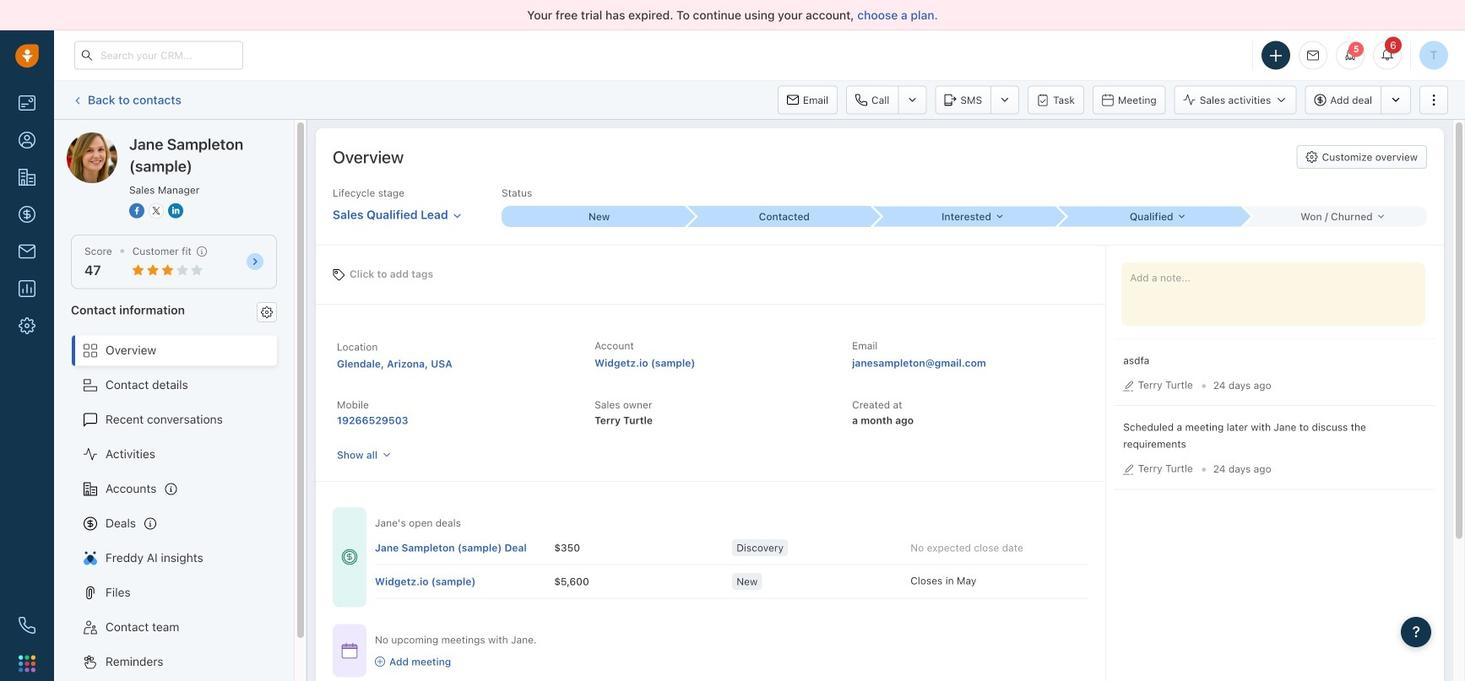 Task type: locate. For each thing, give the bounding box(es) containing it.
2 row from the top
[[375, 565, 1089, 599]]

row
[[375, 532, 1089, 565], [375, 565, 1089, 599]]

0 horizontal spatial container_wx8msf4aqz5i3rn1 image
[[341, 643, 358, 660]]

0 vertical spatial cell
[[375, 532, 554, 565]]

1 vertical spatial cell
[[375, 565, 554, 598]]

1 row from the top
[[375, 532, 1089, 565]]

2 cell from the top
[[375, 565, 554, 598]]

1 horizontal spatial container_wx8msf4aqz5i3rn1 image
[[375, 657, 385, 668]]

row group
[[375, 532, 1089, 599]]

1 cell from the top
[[375, 532, 554, 565]]

Search your CRM... text field
[[74, 41, 243, 70]]

cell for first row from the top of the page
[[375, 532, 554, 565]]

send email image
[[1308, 50, 1320, 61]]

container_wx8msf4aqz5i3rn1 image
[[341, 643, 358, 660], [375, 657, 385, 668]]

cell
[[375, 532, 554, 565], [375, 565, 554, 598]]

container_wx8msf4aqz5i3rn1 image
[[341, 549, 358, 566]]



Task type: vqa. For each thing, say whether or not it's contained in the screenshot.
row group
yes



Task type: describe. For each thing, give the bounding box(es) containing it.
mng settings image
[[261, 306, 273, 318]]

freshworks switcher image
[[19, 656, 35, 673]]

phone element
[[10, 609, 44, 643]]

phone image
[[19, 618, 35, 634]]

cell for second row
[[375, 565, 554, 598]]



